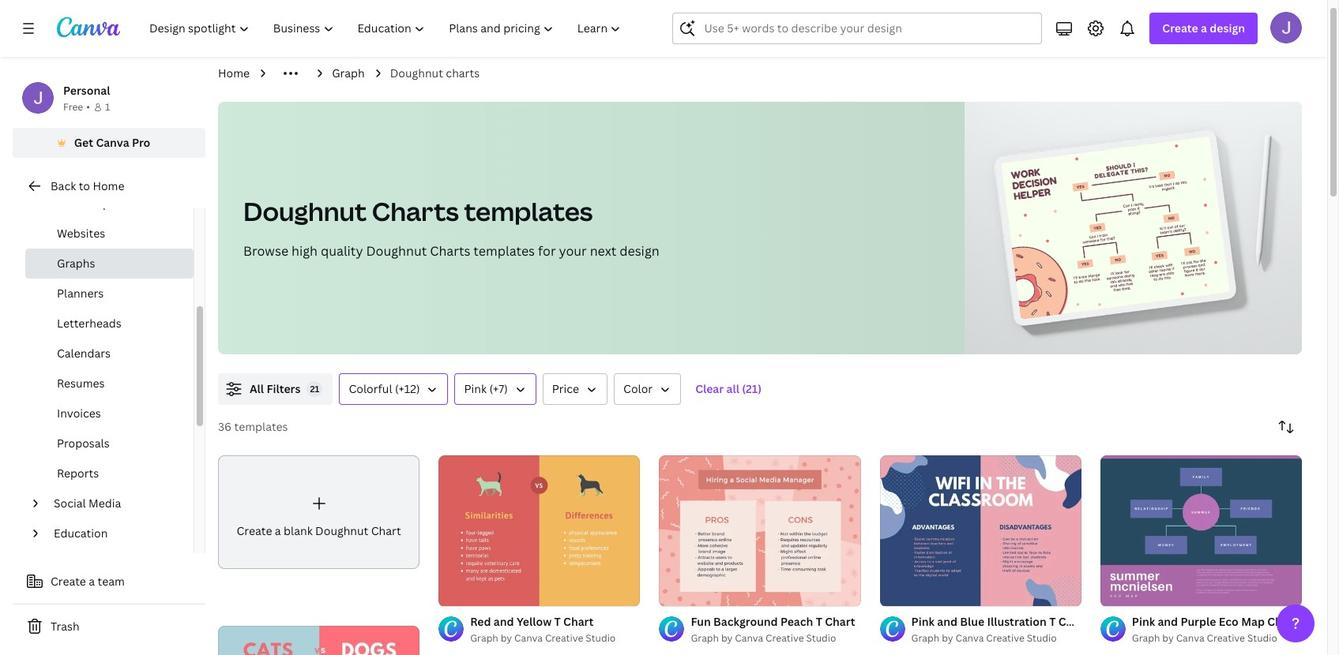 Task type: locate. For each thing, give the bounding box(es) containing it.
studio down peach at the bottom of page
[[806, 632, 836, 646]]

creative inside the pink and blue illustration t chart graph by canva creative studio
[[986, 632, 1025, 646]]

2 creative from the left
[[766, 632, 804, 646]]

36
[[218, 420, 232, 435]]

1 horizontal spatial design
[[1210, 21, 1245, 36]]

1 horizontal spatial a
[[275, 524, 281, 539]]

1 horizontal spatial t
[[816, 615, 823, 630]]

graphs
[[57, 256, 95, 271]]

and right red
[[494, 615, 514, 630]]

social
[[54, 496, 86, 511]]

creative
[[545, 632, 583, 646], [766, 632, 804, 646], [986, 632, 1025, 646], [1207, 632, 1245, 646]]

t for peach
[[816, 615, 823, 630]]

2 graph by canva creative studio link from the left
[[691, 632, 855, 648]]

canva inside the pink and blue illustration t chart graph by canva creative studio
[[956, 632, 984, 646]]

3 by from the left
[[942, 632, 953, 646]]

graph down pink and purple eco map chart link
[[1132, 632, 1160, 646]]

graph inside fun background peach t chart graph by canva creative studio
[[691, 632, 719, 646]]

graph by canva creative studio link down illustration
[[912, 632, 1082, 648]]

1 by from the left
[[501, 632, 512, 646]]

design left jacob simon image at the top of the page
[[1210, 21, 1245, 36]]

team
[[98, 574, 125, 590]]

templates up for
[[464, 194, 593, 228]]

1 and from the left
[[494, 615, 514, 630]]

pink inside pink and purple eco map chart graph by canva creative studio
[[1132, 615, 1155, 630]]

1 vertical spatial home
[[93, 179, 124, 194]]

0 horizontal spatial home
[[93, 179, 124, 194]]

a for team
[[89, 574, 95, 590]]

doughnut down doughnut charts templates
[[366, 243, 427, 260]]

fun background peach t chart graph by canva creative studio
[[691, 615, 855, 646]]

t inside red and yellow t chart graph by canva creative studio
[[554, 615, 561, 630]]

websites
[[57, 226, 105, 241]]

a
[[1201, 21, 1207, 36], [275, 524, 281, 539], [89, 574, 95, 590]]

templates right 36
[[234, 420, 288, 435]]

graph down fun
[[691, 632, 719, 646]]

templates
[[464, 194, 593, 228], [474, 243, 535, 260], [234, 420, 288, 435]]

(+7)
[[490, 382, 508, 397]]

for
[[538, 243, 556, 260]]

21 filter options selected element
[[307, 382, 323, 397]]

calendars
[[57, 346, 111, 361]]

and inside the pink and blue illustration t chart graph by canva creative studio
[[937, 615, 958, 630]]

by inside pink and purple eco map chart graph by canva creative studio
[[1163, 632, 1174, 646]]

1 horizontal spatial and
[[937, 615, 958, 630]]

fun
[[691, 615, 711, 630]]

0 vertical spatial create
[[1163, 21, 1199, 36]]

3 graph by canva creative studio link from the left
[[912, 632, 1082, 648]]

create inside button
[[51, 574, 86, 590]]

websites link
[[25, 219, 194, 249]]

a inside "create a design" dropdown button
[[1201, 21, 1207, 36]]

creative down red and yellow t chart "link"
[[545, 632, 583, 646]]

canva left pro
[[96, 135, 129, 150]]

charts down doughnut charts templates
[[430, 243, 471, 260]]

pink left purple
[[1132, 615, 1155, 630]]

2 horizontal spatial t
[[1050, 615, 1056, 630]]

0 horizontal spatial design
[[620, 243, 660, 260]]

get canva pro
[[74, 135, 150, 150]]

by down background
[[721, 632, 733, 646]]

studio down map
[[1248, 632, 1278, 646]]

graph inside the pink and blue illustration t chart graph by canva creative studio
[[912, 632, 940, 646]]

4 by from the left
[[1163, 632, 1174, 646]]

by down pink and purple eco map chart link
[[1163, 632, 1174, 646]]

get
[[74, 135, 93, 150]]

0 vertical spatial a
[[1201, 21, 1207, 36]]

1 t from the left
[[554, 615, 561, 630]]

planners
[[57, 286, 104, 301]]

graph by canva creative studio link
[[470, 632, 616, 648], [691, 632, 855, 648], [912, 632, 1082, 648], [1132, 632, 1298, 648]]

4 studio from the left
[[1248, 632, 1278, 646]]

2 horizontal spatial pink
[[1132, 615, 1155, 630]]

maps
[[87, 196, 115, 211]]

a inside create a blank doughnut chart element
[[275, 524, 281, 539]]

create
[[1163, 21, 1199, 36], [237, 524, 272, 539], [51, 574, 86, 590]]

pink for pink and blue illustration t chart graph by canva creative studio
[[912, 615, 935, 630]]

graph inside red and yellow t chart graph by canva creative studio
[[470, 632, 498, 646]]

and left blue
[[937, 615, 958, 630]]

red and yellow t chart image
[[439, 456, 640, 607]]

planners link
[[25, 279, 194, 309]]

proposals link
[[25, 429, 194, 459]]

canva
[[96, 135, 129, 150], [515, 632, 543, 646], [735, 632, 763, 646], [956, 632, 984, 646], [1176, 632, 1205, 646]]

colorful (+12) button
[[339, 374, 448, 405]]

2 and from the left
[[937, 615, 958, 630]]

t right peach at the bottom of page
[[816, 615, 823, 630]]

jacob simon image
[[1271, 12, 1302, 43]]

0 vertical spatial home
[[218, 66, 250, 81]]

t right illustration
[[1050, 615, 1056, 630]]

price
[[552, 382, 579, 397]]

by down red and yellow t chart "link"
[[501, 632, 512, 646]]

2 horizontal spatial create
[[1163, 21, 1199, 36]]

your
[[559, 243, 587, 260]]

1 vertical spatial create
[[237, 524, 272, 539]]

all
[[250, 382, 264, 397]]

0 horizontal spatial pink
[[464, 382, 487, 397]]

a inside create a team button
[[89, 574, 95, 590]]

t
[[554, 615, 561, 630], [816, 615, 823, 630], [1050, 615, 1056, 630]]

canva down "yellow" at the bottom left of the page
[[515, 632, 543, 646]]

graph down top level navigation element
[[332, 66, 365, 81]]

chart
[[371, 524, 401, 539], [563, 615, 594, 630], [825, 615, 855, 630], [1059, 615, 1089, 630], [1268, 615, 1298, 630]]

1 horizontal spatial pink
[[912, 615, 935, 630]]

3 studio from the left
[[1027, 632, 1057, 646]]

graph by canva creative studio link down peach at the bottom of page
[[691, 632, 855, 648]]

21
[[310, 383, 320, 395]]

3 creative from the left
[[986, 632, 1025, 646]]

0 horizontal spatial create
[[51, 574, 86, 590]]

creative down eco
[[1207, 632, 1245, 646]]

design right 'next'
[[620, 243, 660, 260]]

Search search field
[[704, 13, 1032, 43]]

1 vertical spatial charts
[[430, 243, 471, 260]]

4 creative from the left
[[1207, 632, 1245, 646]]

clear all (21)
[[696, 382, 762, 397]]

pink (+7) button
[[455, 374, 536, 405]]

doughnut up high
[[243, 194, 367, 228]]

pink inside button
[[464, 382, 487, 397]]

a for blank
[[275, 524, 281, 539]]

graph inside pink and purple eco map chart graph by canva creative studio
[[1132, 632, 1160, 646]]

t inside fun background peach t chart graph by canva creative studio
[[816, 615, 823, 630]]

graph
[[332, 66, 365, 81], [470, 632, 498, 646], [691, 632, 719, 646], [912, 632, 940, 646], [1132, 632, 1160, 646]]

graph down red
[[470, 632, 498, 646]]

canva down purple
[[1176, 632, 1205, 646]]

pink and blue illustration t chart link
[[912, 614, 1089, 632]]

1 vertical spatial templates
[[474, 243, 535, 260]]

templates left for
[[474, 243, 535, 260]]

graph by canva creative studio link down "yellow" at the bottom left of the page
[[470, 632, 616, 648]]

and left purple
[[1158, 615, 1178, 630]]

by inside fun background peach t chart graph by canva creative studio
[[721, 632, 733, 646]]

1 graph by canva creative studio link from the left
[[470, 632, 616, 648]]

by down pink and blue illustration t chart link
[[942, 632, 953, 646]]

and for yellow
[[494, 615, 514, 630]]

mind maps link
[[25, 189, 194, 219]]

2 horizontal spatial and
[[1158, 615, 1178, 630]]

and for blue
[[937, 615, 958, 630]]

red
[[470, 615, 491, 630]]

fun background peach t chart image
[[659, 456, 861, 607]]

and inside pink and purple eco map chart graph by canva creative studio
[[1158, 615, 1178, 630]]

by
[[501, 632, 512, 646], [721, 632, 733, 646], [942, 632, 953, 646], [1163, 632, 1174, 646]]

2 t from the left
[[816, 615, 823, 630]]

proposals
[[57, 436, 110, 451]]

chart inside fun background peach t chart graph by canva creative studio
[[825, 615, 855, 630]]

3 and from the left
[[1158, 615, 1178, 630]]

charts up browse high quality doughnut charts templates for your next design
[[372, 194, 459, 228]]

studio down red and yellow t chart "link"
[[586, 632, 616, 646]]

canva down background
[[735, 632, 763, 646]]

t right "yellow" at the bottom left of the page
[[554, 615, 561, 630]]

2 vertical spatial create
[[51, 574, 86, 590]]

graph down pink and blue illustration t chart link
[[912, 632, 940, 646]]

blue
[[960, 615, 985, 630]]

2 horizontal spatial a
[[1201, 21, 1207, 36]]

graph by canva creative studio link down eco
[[1132, 632, 1298, 648]]

graph by canva creative studio link for peach
[[691, 632, 855, 648]]

1
[[105, 100, 110, 114]]

canva inside the get canva pro button
[[96, 135, 129, 150]]

create inside dropdown button
[[1163, 21, 1199, 36]]

browse
[[243, 243, 289, 260]]

and
[[494, 615, 514, 630], [937, 615, 958, 630], [1158, 615, 1178, 630]]

color button
[[614, 374, 681, 405]]

pink
[[464, 382, 487, 397], [912, 615, 935, 630], [1132, 615, 1155, 630]]

free •
[[63, 100, 90, 114]]

top level navigation element
[[139, 13, 635, 44]]

0 horizontal spatial and
[[494, 615, 514, 630]]

pink and purple eco map chart image
[[1101, 456, 1302, 607]]

charts
[[372, 194, 459, 228], [430, 243, 471, 260]]

creative inside red and yellow t chart graph by canva creative studio
[[545, 632, 583, 646]]

map
[[1242, 615, 1265, 630]]

back
[[51, 179, 76, 194]]

pink inside the pink and blue illustration t chart graph by canva creative studio
[[912, 615, 935, 630]]

2 by from the left
[[721, 632, 733, 646]]

by inside the pink and blue illustration t chart graph by canva creative studio
[[942, 632, 953, 646]]

chart inside the pink and blue illustration t chart graph by canva creative studio
[[1059, 615, 1089, 630]]

0 vertical spatial design
[[1210, 21, 1245, 36]]

and inside red and yellow t chart graph by canva creative studio
[[494, 615, 514, 630]]

canva down blue
[[956, 632, 984, 646]]

chart for create a blank doughnut chart
[[371, 524, 401, 539]]

filters
[[267, 382, 301, 397]]

1 horizontal spatial create
[[237, 524, 272, 539]]

mind
[[57, 196, 84, 211]]

clear all (21) button
[[688, 374, 770, 405]]

2 vertical spatial a
[[89, 574, 95, 590]]

creative down pink and blue illustration t chart link
[[986, 632, 1025, 646]]

doughnut charts templates image
[[965, 102, 1302, 355], [1001, 136, 1230, 320]]

2 studio from the left
[[806, 632, 836, 646]]

create a design
[[1163, 21, 1245, 36]]

pink left (+7)
[[464, 382, 487, 397]]

reports link
[[25, 459, 194, 489]]

pink left blue
[[912, 615, 935, 630]]

studio inside red and yellow t chart graph by canva creative studio
[[586, 632, 616, 646]]

chart inside red and yellow t chart graph by canva creative studio
[[563, 615, 594, 630]]

studio down illustration
[[1027, 632, 1057, 646]]

doughnut
[[390, 66, 443, 81], [243, 194, 367, 228], [366, 243, 427, 260], [315, 524, 369, 539]]

pink for pink (+7)
[[464, 382, 487, 397]]

4 graph by canva creative studio link from the left
[[1132, 632, 1298, 648]]

1 studio from the left
[[586, 632, 616, 646]]

education link
[[47, 519, 184, 549]]

1 creative from the left
[[545, 632, 583, 646]]

1 vertical spatial a
[[275, 524, 281, 539]]

0 horizontal spatial a
[[89, 574, 95, 590]]

home
[[218, 66, 250, 81], [93, 179, 124, 194]]

3 t from the left
[[1050, 615, 1056, 630]]

0 horizontal spatial t
[[554, 615, 561, 630]]

back to home
[[51, 179, 124, 194]]

creative down fun background peach t chart link
[[766, 632, 804, 646]]

home link
[[218, 65, 250, 82]]

None search field
[[673, 13, 1043, 44]]



Task type: vqa. For each thing, say whether or not it's contained in the screenshot.
Reports
yes



Task type: describe. For each thing, give the bounding box(es) containing it.
0 vertical spatial charts
[[372, 194, 459, 228]]

trash
[[51, 620, 80, 635]]

chart for fun background peach t chart graph by canva creative studio
[[825, 615, 855, 630]]

graph link
[[332, 65, 365, 82]]

by inside red and yellow t chart graph by canva creative studio
[[501, 632, 512, 646]]

creative inside fun background peach t chart graph by canva creative studio
[[766, 632, 804, 646]]

color
[[624, 382, 653, 397]]

create for create a team
[[51, 574, 86, 590]]

background
[[714, 615, 778, 630]]

0 vertical spatial templates
[[464, 194, 593, 228]]

graph by canva creative studio link for purple
[[1132, 632, 1298, 648]]

create for create a design
[[1163, 21, 1199, 36]]

create a team
[[51, 574, 125, 590]]

trash link
[[13, 612, 205, 643]]

illustration
[[987, 615, 1047, 630]]

resumes link
[[25, 369, 194, 399]]

doughnut charts
[[390, 66, 480, 81]]

media
[[89, 496, 121, 511]]

2 vertical spatial templates
[[234, 420, 288, 435]]

graph by canva creative studio link for blue
[[912, 632, 1082, 648]]

letterheads
[[57, 316, 121, 331]]

blank
[[284, 524, 313, 539]]

•
[[86, 100, 90, 114]]

doughnut charts templates
[[243, 194, 593, 228]]

high
[[292, 243, 318, 260]]

purple
[[1181, 615, 1217, 630]]

1 horizontal spatial home
[[218, 66, 250, 81]]

chart for red and yellow t chart graph by canva creative studio
[[563, 615, 594, 630]]

design inside dropdown button
[[1210, 21, 1245, 36]]

price button
[[543, 374, 608, 405]]

Sort by button
[[1271, 412, 1302, 443]]

social media link
[[47, 489, 184, 519]]

pink and blue illustration t chart image
[[880, 456, 1082, 607]]

create for create a blank doughnut chart
[[237, 524, 272, 539]]

powder blue and salmon pink t chart image
[[218, 626, 420, 656]]

education
[[54, 526, 108, 541]]

studio inside pink and purple eco map chart graph by canva creative studio
[[1248, 632, 1278, 646]]

clear
[[696, 382, 724, 397]]

quality
[[321, 243, 363, 260]]

to
[[79, 179, 90, 194]]

36 templates
[[218, 420, 288, 435]]

create a design button
[[1150, 13, 1258, 44]]

charts
[[446, 66, 480, 81]]

create a team button
[[13, 567, 205, 598]]

calendars link
[[25, 339, 194, 369]]

invoices link
[[25, 399, 194, 429]]

(21)
[[742, 382, 762, 397]]

canva inside red and yellow t chart graph by canva creative studio
[[515, 632, 543, 646]]

red and yellow t chart link
[[470, 614, 616, 632]]

pink and purple eco map chart graph by canva creative studio
[[1132, 615, 1298, 646]]

create a blank doughnut chart element
[[218, 456, 420, 569]]

pink and purple eco map chart link
[[1132, 614, 1298, 632]]

red and yellow t chart graph by canva creative studio
[[470, 615, 616, 646]]

letterheads link
[[25, 309, 194, 339]]

browse high quality doughnut charts templates for your next design
[[243, 243, 660, 260]]

t for yellow
[[554, 615, 561, 630]]

resumes
[[57, 376, 105, 391]]

back to home link
[[13, 171, 205, 202]]

creative inside pink and purple eco map chart graph by canva creative studio
[[1207, 632, 1245, 646]]

studio inside the pink and blue illustration t chart graph by canva creative studio
[[1027, 632, 1057, 646]]

t inside the pink and blue illustration t chart graph by canva creative studio
[[1050, 615, 1056, 630]]

colorful (+12)
[[349, 382, 420, 397]]

1 vertical spatial design
[[620, 243, 660, 260]]

next
[[590, 243, 617, 260]]

doughnut left charts
[[390, 66, 443, 81]]

eco
[[1219, 615, 1239, 630]]

personal
[[63, 83, 110, 98]]

all
[[727, 382, 740, 397]]

all filters
[[250, 382, 301, 397]]

a for design
[[1201, 21, 1207, 36]]

(+12)
[[395, 382, 420, 397]]

pink for pink and purple eco map chart graph by canva creative studio
[[1132, 615, 1155, 630]]

invoices
[[57, 406, 101, 421]]

pro
[[132, 135, 150, 150]]

create a blank doughnut chart
[[237, 524, 401, 539]]

canva inside fun background peach t chart graph by canva creative studio
[[735, 632, 763, 646]]

colorful
[[349, 382, 392, 397]]

yellow
[[517, 615, 552, 630]]

get canva pro button
[[13, 128, 205, 158]]

and for purple
[[1158, 615, 1178, 630]]

create a blank doughnut chart link
[[218, 456, 420, 569]]

canva inside pink and purple eco map chart graph by canva creative studio
[[1176, 632, 1205, 646]]

social media
[[54, 496, 121, 511]]

peach
[[781, 615, 813, 630]]

chart inside pink and purple eco map chart graph by canva creative studio
[[1268, 615, 1298, 630]]

studio inside fun background peach t chart graph by canva creative studio
[[806, 632, 836, 646]]

reports
[[57, 466, 99, 481]]

fun background peach t chart link
[[691, 614, 855, 632]]

pink (+7)
[[464, 382, 508, 397]]

graph by canva creative studio link for yellow
[[470, 632, 616, 648]]

free
[[63, 100, 83, 114]]

mind maps
[[57, 196, 115, 211]]

pink and blue illustration t chart graph by canva creative studio
[[912, 615, 1089, 646]]

doughnut right blank
[[315, 524, 369, 539]]



